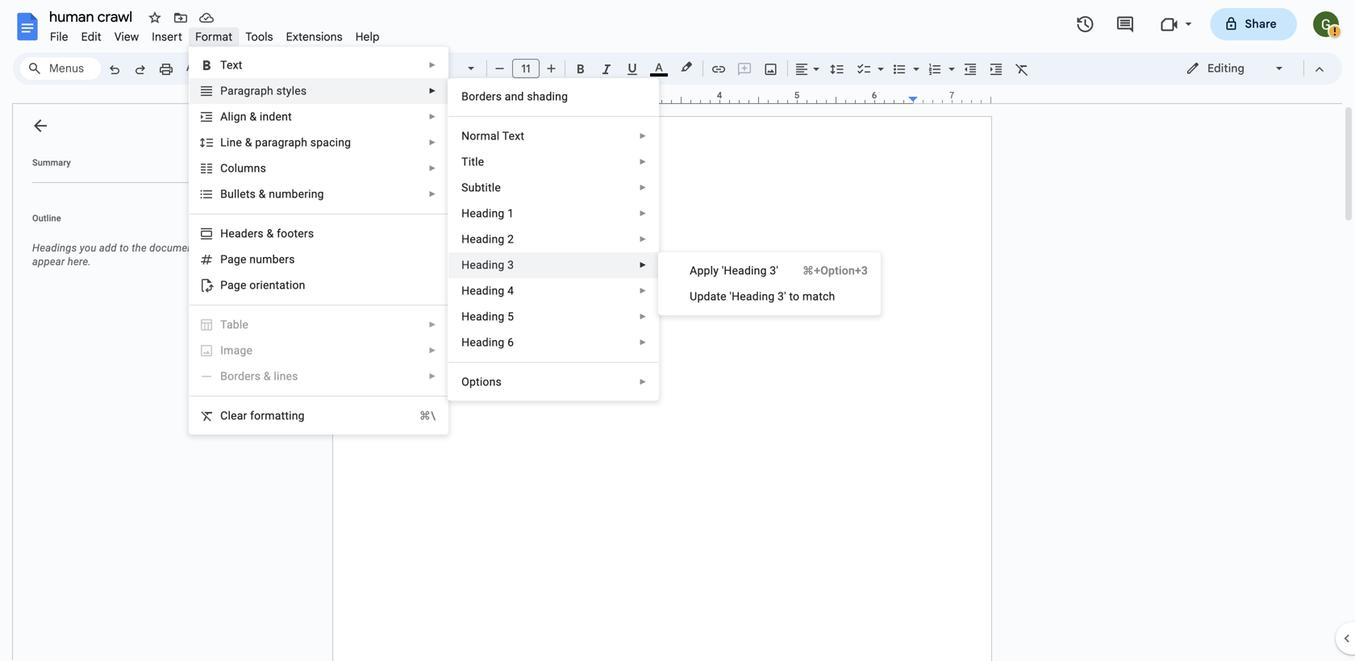Task type: vqa. For each thing, say whether or not it's contained in the screenshot.


Task type: locate. For each thing, give the bounding box(es) containing it.
s right the 'colum'
[[260, 162, 266, 175]]

text right ormal
[[503, 130, 525, 143]]

heading down heading 3 at the left top of the page
[[462, 284, 505, 298]]

heading up heading 6
[[462, 310, 505, 324]]

colum n s
[[220, 162, 266, 175]]

3 heading from the top
[[462, 259, 505, 272]]

bullets & numbering t element
[[220, 188, 329, 201]]

format menu item
[[189, 27, 239, 46]]

0 horizontal spatial a
[[220, 110, 228, 123]]

to inside "headings you add to the document will appear here."
[[120, 242, 129, 254]]

0 horizontal spatial text
[[220, 59, 243, 72]]

to left the match
[[790, 290, 800, 303]]

heading 5 5 element
[[462, 310, 519, 324]]

Rename text field
[[44, 6, 142, 26]]

⌘+option+3
[[803, 264, 868, 278]]

h
[[220, 227, 229, 240]]

line & paragraph spacing l element
[[220, 136, 356, 149]]

borders & lines
[[220, 370, 298, 383]]

menu bar banner
[[0, 0, 1356, 662]]

0 horizontal spatial s
[[250, 188, 256, 201]]

1 vertical spatial 3'
[[778, 290, 787, 303]]

m
[[224, 344, 234, 357]]

'heading down apply 'heading 3' a element
[[730, 290, 775, 303]]

& for lign
[[250, 110, 257, 123]]

menu containing a
[[659, 253, 881, 316]]

0 vertical spatial s
[[260, 162, 266, 175]]

menu containing text
[[189, 47, 449, 435]]

'heading
[[722, 264, 767, 278], [730, 290, 775, 303]]

0 vertical spatial n
[[254, 162, 260, 175]]

0 vertical spatial 3'
[[770, 264, 779, 278]]

1 vertical spatial a
[[690, 264, 698, 278]]

indent
[[260, 110, 292, 123]]

1 vertical spatial n
[[250, 253, 256, 266]]

1 vertical spatial s
[[250, 188, 256, 201]]

2 page from the top
[[220, 279, 247, 292]]

ormal
[[470, 130, 500, 143]]

n up the bulle t s & numbering
[[254, 162, 260, 175]]

& right ine
[[245, 136, 252, 149]]

n left mbers on the top left of page
[[250, 253, 256, 266]]

text
[[220, 59, 243, 72], [503, 130, 525, 143]]

1 vertical spatial to
[[790, 290, 800, 303]]

2 heading from the top
[[462, 233, 505, 246]]

menu containing b
[[448, 78, 659, 401]]

apply 'heading 3' a element
[[690, 264, 784, 278]]

1 horizontal spatial to
[[790, 290, 800, 303]]

heading for heading 1
[[462, 207, 505, 220]]

heading for heading 3
[[462, 259, 505, 272]]

text up the p
[[220, 59, 243, 72]]

heading down subtitle s element in the top of the page
[[462, 207, 505, 220]]

will
[[200, 242, 216, 254]]

page for page orientation
[[220, 279, 247, 292]]

a for lign
[[220, 110, 228, 123]]

page orientation 3 element
[[220, 279, 310, 292]]

4
[[508, 284, 514, 298]]

a pply 'heading 3'
[[690, 264, 779, 278]]

5 heading from the top
[[462, 310, 505, 324]]

normal text n element
[[462, 130, 530, 143]]

1 horizontal spatial s
[[260, 162, 266, 175]]

3' up update 'heading 3' to match u element
[[770, 264, 779, 278]]

0 vertical spatial text
[[220, 59, 243, 72]]

columns n element
[[220, 162, 271, 175]]

heading for heading 4
[[462, 284, 505, 298]]

and
[[505, 90, 524, 103]]

menu bar
[[44, 21, 386, 48]]

match
[[803, 290, 836, 303]]

3' left the match
[[778, 290, 787, 303]]

document
[[149, 242, 197, 254]]

'heading for pdate
[[730, 290, 775, 303]]

borders & lines menu item
[[190, 364, 448, 390]]

a
[[220, 110, 228, 123], [690, 264, 698, 278]]

heading 1 1 element
[[462, 207, 519, 220]]

headers & footers h element
[[220, 227, 319, 240]]

'heading up "u pdate 'heading 3' to match"
[[722, 264, 767, 278]]

1 vertical spatial 'heading
[[730, 290, 775, 303]]

heading 6 6 element
[[462, 336, 519, 349]]

to left the
[[120, 242, 129, 254]]

view menu item
[[108, 27, 146, 46]]

menu bar containing file
[[44, 21, 386, 48]]

heading 4
[[462, 284, 514, 298]]

0 vertical spatial 'heading
[[722, 264, 767, 278]]

⌘+option+3 element
[[784, 263, 868, 279]]

heading 3 3 element
[[462, 259, 519, 272]]

line & paragraph spacing image
[[828, 57, 847, 80]]

eaders
[[229, 227, 264, 240]]

3'
[[770, 264, 779, 278], [778, 290, 787, 303]]

0 vertical spatial a
[[220, 110, 228, 123]]

u
[[256, 253, 262, 266]]

1 heading from the top
[[462, 207, 505, 220]]

a for pply
[[690, 264, 698, 278]]

orientation
[[250, 279, 306, 292]]

o
[[462, 376, 470, 389]]

n for u
[[250, 253, 256, 266]]

extensions menu item
[[280, 27, 349, 46]]

0 vertical spatial page
[[220, 253, 247, 266]]

a down the p
[[220, 110, 228, 123]]

page for page n u mbers
[[220, 253, 247, 266]]

summary
[[32, 158, 71, 168]]

right margin image
[[909, 91, 991, 103]]

1 vertical spatial text
[[503, 130, 525, 143]]

i
[[220, 344, 224, 357]]

heading down heading 2
[[462, 259, 505, 272]]

n
[[254, 162, 260, 175], [250, 253, 256, 266]]

text s element
[[220, 59, 247, 72]]

title t element
[[462, 155, 489, 169]]

n for s
[[254, 162, 260, 175]]

insert image image
[[762, 57, 781, 80]]

p
[[220, 84, 228, 98]]

& left lines
[[264, 370, 271, 383]]

page left u
[[220, 253, 247, 266]]

heading for heading 6
[[462, 336, 505, 349]]

heading
[[462, 207, 505, 220], [462, 233, 505, 246], [462, 259, 505, 272], [462, 284, 505, 298], [462, 310, 505, 324], [462, 336, 505, 349]]

& right the "t"
[[259, 188, 266, 201]]

⌘\
[[420, 410, 436, 423]]

table menu item
[[190, 312, 448, 338]]

s
[[462, 181, 469, 194]]

clear formatting c element
[[220, 410, 310, 423]]

0 vertical spatial to
[[120, 242, 129, 254]]

0 horizontal spatial to
[[120, 242, 129, 254]]

b
[[462, 90, 469, 103]]

application
[[0, 0, 1356, 662]]

text color image
[[650, 57, 668, 77]]

table
[[220, 318, 249, 332]]

menu
[[189, 47, 449, 435], [448, 78, 659, 401], [659, 253, 881, 316]]

page
[[220, 253, 247, 266], [220, 279, 247, 292]]

you
[[80, 242, 96, 254]]

heading up heading 3 at the left top of the page
[[462, 233, 505, 246]]

menu bar inside 'menu bar' banner
[[44, 21, 386, 48]]

editing button
[[1175, 56, 1297, 81]]

Menus field
[[20, 57, 101, 80]]

share
[[1246, 17, 1277, 31]]

orders
[[469, 90, 502, 103]]

4 heading from the top
[[462, 284, 505, 298]]

to
[[120, 242, 129, 254], [790, 290, 800, 303]]

n ormal text
[[462, 130, 525, 143]]

& right eaders
[[267, 227, 274, 240]]

editing
[[1208, 61, 1245, 75]]

arial option
[[414, 57, 458, 80]]

s for t
[[250, 188, 256, 201]]

arial
[[414, 61, 438, 75]]

t
[[462, 155, 469, 169]]

heading down heading 5
[[462, 336, 505, 349]]

& right lign
[[250, 110, 257, 123]]

summary heading
[[32, 157, 71, 169]]

1 page from the top
[[220, 253, 247, 266]]

ine
[[227, 136, 242, 149]]

a up u
[[690, 264, 698, 278]]

s right bulle
[[250, 188, 256, 201]]

1 horizontal spatial a
[[690, 264, 698, 278]]

table 2 element
[[220, 318, 253, 332]]

o ptions
[[462, 376, 502, 389]]

heading for heading 2
[[462, 233, 505, 246]]

& for ine
[[245, 136, 252, 149]]

6 heading from the top
[[462, 336, 505, 349]]

lign
[[228, 110, 247, 123]]

here.
[[68, 256, 91, 268]]

i m age
[[220, 344, 253, 357]]

► inside borders & lines menu item
[[429, 372, 437, 381]]

s
[[260, 162, 266, 175], [250, 188, 256, 201]]

the
[[132, 242, 147, 254]]

heading 6
[[462, 336, 514, 349]]

tools
[[246, 30, 273, 44]]

1 horizontal spatial text
[[503, 130, 525, 143]]

l ine & paragraph spacing
[[220, 136, 351, 149]]

update 'heading 3' to match u element
[[690, 290, 840, 303]]

menu item
[[190, 338, 448, 364]]

page down the page n u mbers
[[220, 279, 247, 292]]

1 vertical spatial page
[[220, 279, 247, 292]]



Task type: describe. For each thing, give the bounding box(es) containing it.
colum
[[220, 162, 254, 175]]

application containing share
[[0, 0, 1356, 662]]

u pdate 'heading 3' to match
[[690, 290, 836, 303]]

heading 4 4 element
[[462, 284, 519, 298]]

s ubtitle
[[462, 181, 501, 194]]

borders
[[220, 370, 261, 383]]

bulle
[[220, 188, 246, 201]]

pply
[[698, 264, 719, 278]]

Font size text field
[[513, 59, 539, 78]]

3' for u pdate 'heading 3' to match
[[778, 290, 787, 303]]

6
[[508, 336, 514, 349]]

styles
[[276, 84, 307, 98]]

a lign & indent
[[220, 110, 292, 123]]

file menu item
[[44, 27, 75, 46]]

► inside table menu item
[[429, 320, 437, 330]]

c
[[220, 410, 228, 423]]

l
[[220, 136, 227, 149]]

outline
[[32, 213, 61, 224]]

borders & lines q element
[[220, 370, 303, 383]]

main toolbar
[[100, 0, 1035, 421]]

footers
[[277, 227, 314, 240]]

edit
[[81, 30, 102, 44]]

ptions
[[470, 376, 502, 389]]

itle
[[469, 155, 484, 169]]

formatting
[[250, 410, 305, 423]]

document outline element
[[13, 104, 232, 662]]

edit menu item
[[75, 27, 108, 46]]

'heading for pply
[[722, 264, 767, 278]]

ubtitle
[[469, 181, 501, 194]]

add
[[99, 242, 117, 254]]

insert
[[152, 30, 183, 44]]

t
[[246, 188, 250, 201]]

& for eaders
[[267, 227, 274, 240]]

appear
[[32, 256, 65, 268]]

t itle
[[462, 155, 484, 169]]

p aragraph styles
[[220, 84, 307, 98]]

borders and shading b element
[[462, 90, 573, 103]]

1
[[508, 207, 514, 220]]

5
[[508, 310, 514, 324]]

help
[[356, 30, 380, 44]]

s for n
[[260, 162, 266, 175]]

help menu item
[[349, 27, 386, 46]]

numbering
[[269, 188, 324, 201]]

view
[[115, 30, 139, 44]]

shading
[[527, 90, 568, 103]]

format
[[195, 30, 233, 44]]

page numbers u element
[[220, 253, 300, 266]]

aragraph
[[228, 84, 274, 98]]

page orientation
[[220, 279, 306, 292]]

page n u mbers
[[220, 253, 295, 266]]

b orders and shading
[[462, 90, 568, 103]]

3
[[508, 259, 514, 272]]

mbers
[[262, 253, 295, 266]]

heading 3
[[462, 259, 514, 272]]

options o element
[[462, 376, 507, 389]]

insert menu item
[[146, 27, 189, 46]]

align & indent a element
[[220, 110, 297, 123]]

image m element
[[220, 344, 258, 357]]

menu item containing i
[[190, 338, 448, 364]]

c lear formatting
[[220, 410, 305, 423]]

spacing
[[311, 136, 351, 149]]

h eaders & footers
[[220, 227, 314, 240]]

2
[[508, 233, 514, 246]]

share button
[[1211, 8, 1298, 40]]

⌘backslash element
[[400, 408, 436, 424]]

Star checkbox
[[144, 6, 166, 29]]

heading 1
[[462, 207, 514, 220]]

paragraph
[[255, 136, 308, 149]]

highlight color image
[[678, 57, 696, 77]]

heading for heading 5
[[462, 310, 505, 324]]

n
[[462, 130, 470, 143]]

age
[[234, 344, 253, 357]]

paragraph styles p element
[[220, 84, 312, 98]]

tools menu item
[[239, 27, 280, 46]]

headings you add to the document will appear here.
[[32, 242, 216, 268]]

lear
[[228, 410, 247, 423]]

heading 2
[[462, 233, 514, 246]]

3' for a pply 'heading 3'
[[770, 264, 779, 278]]

extensions
[[286, 30, 343, 44]]

& inside menu item
[[264, 370, 271, 383]]

lines
[[274, 370, 298, 383]]

heading 2 2 element
[[462, 233, 519, 246]]

mode and view toolbar
[[1174, 52, 1333, 85]]

u
[[690, 290, 698, 303]]

heading 5
[[462, 310, 514, 324]]

file
[[50, 30, 68, 44]]

outline heading
[[13, 212, 232, 235]]

bulle t s & numbering
[[220, 188, 324, 201]]

headings
[[32, 242, 77, 254]]

Font size field
[[512, 59, 546, 79]]

pdate
[[698, 290, 727, 303]]

subtitle s element
[[462, 181, 506, 194]]



